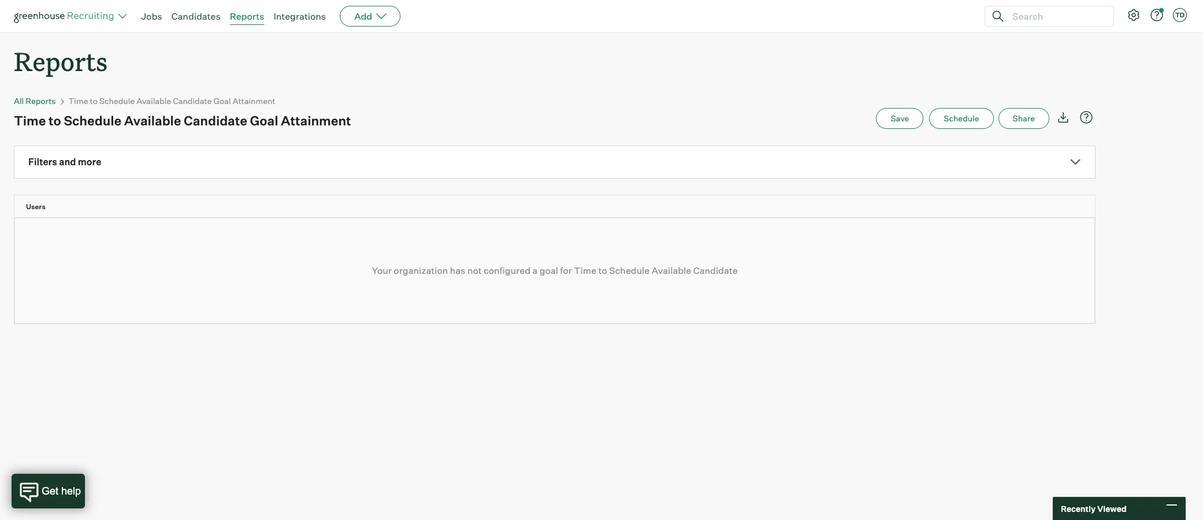 Task type: describe. For each thing, give the bounding box(es) containing it.
download image
[[1057, 110, 1070, 124]]

share
[[1013, 113, 1035, 123]]

Search text field
[[1010, 8, 1103, 25]]

1 vertical spatial to
[[49, 113, 61, 128]]

more
[[78, 156, 101, 168]]

your
[[372, 265, 392, 276]]

integrations
[[274, 10, 326, 22]]

jobs
[[141, 10, 162, 22]]

1 vertical spatial time
[[14, 113, 46, 128]]

time to schedule available candidate goal attainment link
[[69, 96, 275, 106]]

share button
[[998, 108, 1050, 129]]

not
[[468, 265, 482, 276]]

0 vertical spatial reports
[[230, 10, 264, 22]]

filters and more
[[28, 156, 101, 168]]

integrations link
[[274, 10, 326, 22]]

all
[[14, 96, 24, 106]]

1 vertical spatial available
[[124, 113, 181, 128]]

0 vertical spatial available
[[136, 96, 171, 106]]

2 horizontal spatial time
[[574, 265, 596, 276]]

1 vertical spatial reports
[[14, 44, 108, 78]]

greenhouse recruiting image
[[14, 9, 118, 23]]

schedule inside button
[[944, 113, 979, 123]]

a
[[533, 265, 538, 276]]

2 vertical spatial candidate
[[693, 265, 738, 276]]

goal
[[540, 265, 558, 276]]

configured
[[484, 265, 531, 276]]

candidates link
[[171, 10, 221, 22]]

all reports
[[14, 96, 56, 106]]

and
[[59, 156, 76, 168]]

viewed
[[1097, 504, 1127, 514]]

organization
[[394, 265, 448, 276]]

add
[[354, 10, 372, 22]]

td button
[[1171, 6, 1189, 24]]

1 vertical spatial candidate
[[184, 113, 247, 128]]

save and schedule this report to revisit it! element
[[876, 108, 930, 129]]

users grid
[[14, 195, 1106, 218]]

reports link
[[230, 10, 264, 22]]

has
[[450, 265, 465, 276]]

0 vertical spatial candidate
[[173, 96, 212, 106]]

2 vertical spatial reports
[[26, 96, 56, 106]]

filters
[[28, 156, 57, 168]]



Task type: locate. For each thing, give the bounding box(es) containing it.
0 horizontal spatial attainment
[[233, 96, 275, 106]]

save button
[[876, 108, 924, 129]]

recently
[[1061, 504, 1096, 514]]

available
[[136, 96, 171, 106], [124, 113, 181, 128], [652, 265, 691, 276]]

2 vertical spatial available
[[652, 265, 691, 276]]

1 horizontal spatial attainment
[[281, 113, 351, 128]]

reports right all
[[26, 96, 56, 106]]

goal
[[214, 96, 231, 106], [250, 113, 278, 128]]

schedule
[[99, 96, 135, 106], [64, 113, 121, 128], [944, 113, 979, 123], [609, 265, 650, 276]]

add button
[[340, 6, 401, 27]]

users
[[26, 202, 46, 211]]

0 horizontal spatial goal
[[214, 96, 231, 106]]

attainment
[[233, 96, 275, 106], [281, 113, 351, 128]]

2 horizontal spatial to
[[598, 265, 607, 276]]

recently viewed
[[1061, 504, 1127, 514]]

0 horizontal spatial to
[[49, 113, 61, 128]]

faq image
[[1080, 110, 1093, 124]]

0 vertical spatial attainment
[[233, 96, 275, 106]]

0 vertical spatial time
[[69, 96, 88, 106]]

configure image
[[1127, 8, 1141, 22]]

0 vertical spatial to
[[90, 96, 98, 106]]

1 vertical spatial time to schedule available candidate goal attainment
[[14, 113, 351, 128]]

jobs link
[[141, 10, 162, 22]]

td
[[1175, 11, 1185, 19]]

your organization has not configured a goal for time to schedule available candidate
[[372, 265, 738, 276]]

reports down the greenhouse recruiting image
[[14, 44, 108, 78]]

1 horizontal spatial time
[[69, 96, 88, 106]]

reports right the "candidates" link
[[230, 10, 264, 22]]

candidates
[[171, 10, 221, 22]]

for
[[560, 265, 572, 276]]

1 horizontal spatial goal
[[250, 113, 278, 128]]

2 vertical spatial time
[[574, 265, 596, 276]]

candidate
[[173, 96, 212, 106], [184, 113, 247, 128], [693, 265, 738, 276]]

reports
[[230, 10, 264, 22], [14, 44, 108, 78], [26, 96, 56, 106]]

0 vertical spatial goal
[[214, 96, 231, 106]]

time
[[69, 96, 88, 106], [14, 113, 46, 128], [574, 265, 596, 276]]

all reports link
[[14, 96, 56, 106]]

time right all reports link at the top
[[69, 96, 88, 106]]

0 horizontal spatial time
[[14, 113, 46, 128]]

1 vertical spatial goal
[[250, 113, 278, 128]]

to
[[90, 96, 98, 106], [49, 113, 61, 128], [598, 265, 607, 276]]

schedule button
[[930, 108, 994, 129]]

time right for
[[574, 265, 596, 276]]

time down all reports link at the top
[[14, 113, 46, 128]]

1 horizontal spatial to
[[90, 96, 98, 106]]

1 vertical spatial attainment
[[281, 113, 351, 128]]

save
[[891, 113, 909, 123]]

time to schedule available candidate goal attainment
[[69, 96, 275, 106], [14, 113, 351, 128]]

td button
[[1173, 8, 1187, 22]]

users column header
[[14, 195, 1106, 217]]

2 vertical spatial to
[[598, 265, 607, 276]]

0 vertical spatial time to schedule available candidate goal attainment
[[69, 96, 275, 106]]



Task type: vqa. For each thing, say whether or not it's contained in the screenshot.
Michael link
no



